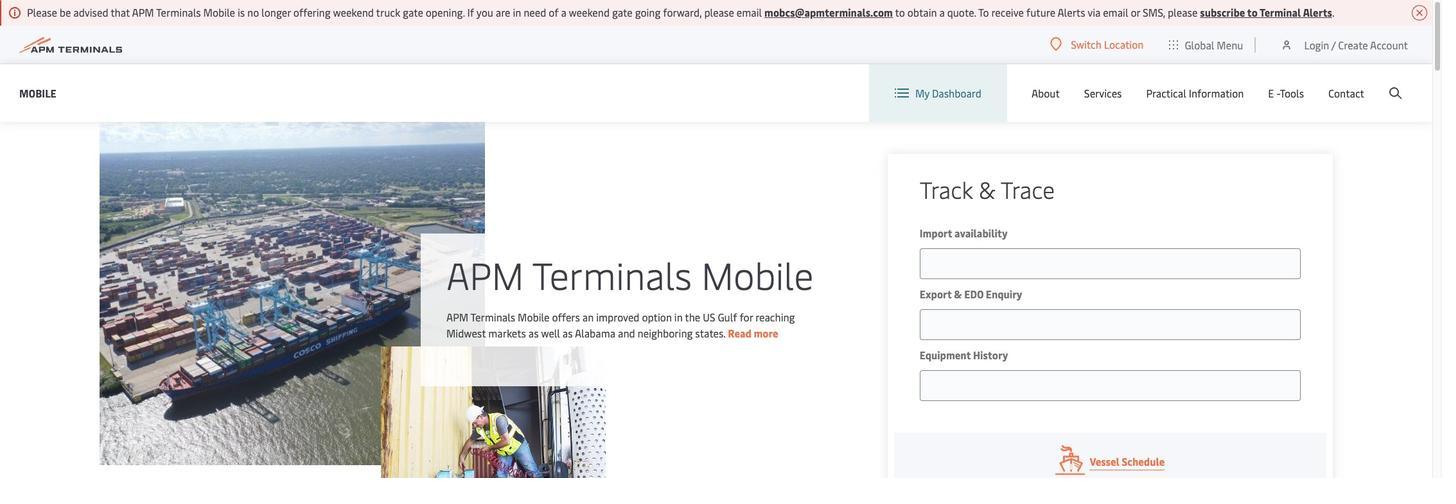 Task type: locate. For each thing, give the bounding box(es) containing it.
apm
[[132, 5, 154, 19], [447, 249, 524, 300], [447, 310, 469, 324]]

mobile link
[[19, 85, 56, 101]]

1 alerts from the left
[[1058, 5, 1086, 19]]

alerts left the via
[[1058, 5, 1086, 19]]

about
[[1032, 86, 1060, 100]]

terminals up the improved
[[532, 249, 692, 300]]

0 horizontal spatial terminals
[[156, 5, 201, 19]]

gulf
[[718, 310, 737, 324]]

please right forward,
[[705, 5, 734, 19]]

vessel schedule link
[[894, 434, 1327, 479]]

markets
[[488, 326, 526, 340]]

1 vertical spatial terminals
[[532, 249, 692, 300]]

to left obtain
[[896, 5, 905, 19]]

2 vertical spatial terminals
[[471, 310, 515, 324]]

xin da yang zhou  docked at apm terminals mobile image
[[100, 122, 485, 466]]

dashboard
[[932, 86, 982, 100]]

1 horizontal spatial weekend
[[569, 5, 610, 19]]

switch location
[[1071, 37, 1144, 51]]

my dashboard
[[916, 86, 982, 100]]

forward,
[[663, 5, 702, 19]]

export & edo enquiry
[[920, 287, 1023, 301]]

switch location button
[[1051, 37, 1144, 51]]

0 horizontal spatial a
[[561, 5, 567, 19]]

0 horizontal spatial in
[[513, 5, 521, 19]]

1 horizontal spatial alerts
[[1304, 5, 1333, 19]]

a right of
[[561, 5, 567, 19]]

apm for apm terminals mobile
[[447, 249, 524, 300]]

0 horizontal spatial please
[[705, 5, 734, 19]]

0 horizontal spatial email
[[737, 5, 762, 19]]

create
[[1339, 38, 1369, 52]]

1 horizontal spatial terminals
[[471, 310, 515, 324]]

as down offers
[[563, 326, 573, 340]]

equipment
[[920, 348, 971, 362]]

terminals inside apm terminals mobile offers an improved option in the us gulf for reaching midwest markets as well as alabama and neighboring states.
[[471, 310, 515, 324]]

0 horizontal spatial gate
[[403, 5, 423, 19]]

a right obtain
[[940, 5, 945, 19]]

0 vertical spatial &
[[979, 174, 996, 205]]

global menu
[[1185, 38, 1244, 52]]

& for edo
[[954, 287, 962, 301]]

longer
[[262, 5, 291, 19]]

1 horizontal spatial please
[[1168, 5, 1198, 19]]

terminals right the that
[[156, 5, 201, 19]]

terminals
[[156, 5, 201, 19], [532, 249, 692, 300], [471, 310, 515, 324]]

if
[[468, 5, 474, 19]]

terminals for apm terminals mobile
[[532, 249, 692, 300]]

neighboring
[[638, 326, 693, 340]]

to left terminal on the right top
[[1248, 5, 1258, 19]]

in right the are
[[513, 5, 521, 19]]

be
[[60, 5, 71, 19]]

offers
[[552, 310, 580, 324]]

1 horizontal spatial to
[[1248, 5, 1258, 19]]

vessel
[[1090, 455, 1120, 469]]

.
[[1333, 5, 1335, 19]]

2 please from the left
[[1168, 5, 1198, 19]]

1 horizontal spatial &
[[979, 174, 996, 205]]

global
[[1185, 38, 1215, 52]]

mobcs@apmterminals.com link
[[765, 5, 893, 19]]

practical information button
[[1147, 64, 1244, 122]]

in inside apm terminals mobile offers an improved option in the us gulf for reaching midwest markets as well as alabama and neighboring states.
[[675, 310, 683, 324]]

0 vertical spatial terminals
[[156, 5, 201, 19]]

1 vertical spatial &
[[954, 287, 962, 301]]

weekend
[[333, 5, 374, 19], [569, 5, 610, 19]]

please
[[705, 5, 734, 19], [1168, 5, 1198, 19]]

2 gate from the left
[[612, 5, 633, 19]]

1 a from the left
[[561, 5, 567, 19]]

gate
[[403, 5, 423, 19], [612, 5, 633, 19]]

&
[[979, 174, 996, 205], [954, 287, 962, 301]]

you
[[477, 5, 493, 19]]

alabama
[[575, 326, 616, 340]]

e
[[1269, 86, 1275, 100]]

& left edo
[[954, 287, 962, 301]]

or
[[1131, 5, 1141, 19]]

weekend right of
[[569, 5, 610, 19]]

are
[[496, 5, 511, 19]]

as left well at left
[[529, 326, 539, 340]]

2 email from the left
[[1104, 5, 1129, 19]]

import
[[920, 226, 953, 240]]

terminals up markets on the left bottom
[[471, 310, 515, 324]]

1 email from the left
[[737, 5, 762, 19]]

1 to from the left
[[896, 5, 905, 19]]

practical information
[[1147, 86, 1244, 100]]

enquiry
[[986, 287, 1023, 301]]

2 horizontal spatial terminals
[[532, 249, 692, 300]]

as
[[529, 326, 539, 340], [563, 326, 573, 340]]

option
[[642, 310, 672, 324]]

login / create account link
[[1281, 26, 1409, 64]]

export
[[920, 287, 952, 301]]

& left trace
[[979, 174, 996, 205]]

future
[[1027, 5, 1056, 19]]

terminal
[[1260, 5, 1302, 19]]

and
[[618, 326, 635, 340]]

read more
[[728, 326, 779, 340]]

1 horizontal spatial as
[[563, 326, 573, 340]]

history
[[974, 348, 1009, 362]]

1 horizontal spatial gate
[[612, 5, 633, 19]]

apm terminals mobile offers an improved option in the us gulf for reaching midwest markets as well as alabama and neighboring states.
[[447, 310, 795, 340]]

0 vertical spatial in
[[513, 5, 521, 19]]

0 horizontal spatial weekend
[[333, 5, 374, 19]]

my dashboard button
[[895, 64, 982, 122]]

in left 'the' on the bottom of page
[[675, 310, 683, 324]]

terminals for apm terminals mobile offers an improved option in the us gulf for reaching midwest markets as well as alabama and neighboring states.
[[471, 310, 515, 324]]

more
[[754, 326, 779, 340]]

weekend left truck
[[333, 5, 374, 19]]

please
[[27, 5, 57, 19]]

quote. to
[[948, 5, 989, 19]]

0 vertical spatial apm
[[132, 5, 154, 19]]

1 horizontal spatial in
[[675, 310, 683, 324]]

close alert image
[[1413, 5, 1428, 21]]

well
[[541, 326, 560, 340]]

0 horizontal spatial to
[[896, 5, 905, 19]]

receive
[[992, 5, 1024, 19]]

0 horizontal spatial as
[[529, 326, 539, 340]]

email
[[737, 5, 762, 19], [1104, 5, 1129, 19]]

account
[[1371, 38, 1409, 52]]

1 horizontal spatial a
[[940, 5, 945, 19]]

login
[[1305, 38, 1330, 52]]

mobile inside apm terminals mobile offers an improved option in the us gulf for reaching midwest markets as well as alabama and neighboring states.
[[518, 310, 550, 324]]

read
[[728, 326, 752, 340]]

1 vertical spatial in
[[675, 310, 683, 324]]

mobcs@apmterminals.com
[[765, 5, 893, 19]]

mobile
[[203, 5, 235, 19], [19, 86, 56, 100], [702, 249, 814, 300], [518, 310, 550, 324]]

of
[[549, 5, 559, 19]]

need
[[524, 5, 546, 19]]

contact button
[[1329, 64, 1365, 122]]

gate right truck
[[403, 5, 423, 19]]

states.
[[696, 326, 726, 340]]

to
[[896, 5, 905, 19], [1248, 5, 1258, 19]]

1 please from the left
[[705, 5, 734, 19]]

0 horizontal spatial &
[[954, 287, 962, 301]]

alerts up login
[[1304, 5, 1333, 19]]

gate left going
[[612, 5, 633, 19]]

vessel schedule
[[1090, 455, 1165, 469]]

please right sms,
[[1168, 5, 1198, 19]]

apm inside apm terminals mobile offers an improved option in the us gulf for reaching midwest markets as well as alabama and neighboring states.
[[447, 310, 469, 324]]

2 weekend from the left
[[569, 5, 610, 19]]

alerts
[[1058, 5, 1086, 19], [1304, 5, 1333, 19]]

0 horizontal spatial alerts
[[1058, 5, 1086, 19]]

1 vertical spatial apm
[[447, 249, 524, 300]]

services button
[[1085, 64, 1122, 122]]

1 horizontal spatial email
[[1104, 5, 1129, 19]]

2 vertical spatial apm
[[447, 310, 469, 324]]

via
[[1088, 5, 1101, 19]]



Task type: vqa. For each thing, say whether or not it's contained in the screenshot.
obtain
yes



Task type: describe. For each thing, give the bounding box(es) containing it.
mobile secondary image
[[381, 347, 606, 479]]

track
[[920, 174, 973, 205]]

my
[[916, 86, 930, 100]]

tools
[[1280, 86, 1305, 100]]

please be advised that apm terminals mobile is no longer offering weekend truck gate opening. if you are in need of a weekend gate going forward, please email mobcs@apmterminals.com to obtain a quote. to receive future alerts via email or sms, please subscribe to terminal alerts .
[[27, 5, 1335, 19]]

1 as from the left
[[529, 326, 539, 340]]

practical
[[1147, 86, 1187, 100]]

trace
[[1001, 174, 1055, 205]]

edo
[[965, 287, 984, 301]]

midwest
[[447, 326, 486, 340]]

offering
[[293, 5, 331, 19]]

is
[[238, 5, 245, 19]]

the
[[685, 310, 701, 324]]

truck
[[376, 5, 400, 19]]

about button
[[1032, 64, 1060, 122]]

obtain
[[908, 5, 937, 19]]

menu
[[1217, 38, 1244, 52]]

/
[[1332, 38, 1336, 52]]

subscribe to terminal alerts link
[[1201, 5, 1333, 19]]

1 weekend from the left
[[333, 5, 374, 19]]

2 to from the left
[[1248, 5, 1258, 19]]

2 as from the left
[[563, 326, 573, 340]]

e -tools
[[1269, 86, 1305, 100]]

equipment history
[[920, 348, 1009, 362]]

information
[[1189, 86, 1244, 100]]

apm for apm terminals mobile offers an improved option in the us gulf for reaching midwest markets as well as alabama and neighboring states.
[[447, 310, 469, 324]]

global menu button
[[1157, 25, 1257, 64]]

services
[[1085, 86, 1122, 100]]

read more link
[[728, 326, 779, 340]]

reaching
[[756, 310, 795, 324]]

apm terminals mobile
[[447, 249, 814, 300]]

login / create account
[[1305, 38, 1409, 52]]

an
[[583, 310, 594, 324]]

no
[[247, 5, 259, 19]]

2 a from the left
[[940, 5, 945, 19]]

advised
[[73, 5, 108, 19]]

improved
[[596, 310, 640, 324]]

for
[[740, 310, 753, 324]]

location
[[1104, 37, 1144, 51]]

track & trace
[[920, 174, 1055, 205]]

-
[[1277, 86, 1280, 100]]

switch
[[1071, 37, 1102, 51]]

contact
[[1329, 86, 1365, 100]]

schedule
[[1122, 455, 1165, 469]]

going
[[635, 5, 661, 19]]

1 gate from the left
[[403, 5, 423, 19]]

availability
[[955, 226, 1008, 240]]

subscribe
[[1201, 5, 1246, 19]]

sms,
[[1143, 5, 1166, 19]]

e -tools button
[[1269, 64, 1305, 122]]

opening.
[[426, 5, 465, 19]]

& for trace
[[979, 174, 996, 205]]

2 alerts from the left
[[1304, 5, 1333, 19]]

that
[[111, 5, 130, 19]]

us
[[703, 310, 716, 324]]

import availability
[[920, 226, 1008, 240]]



